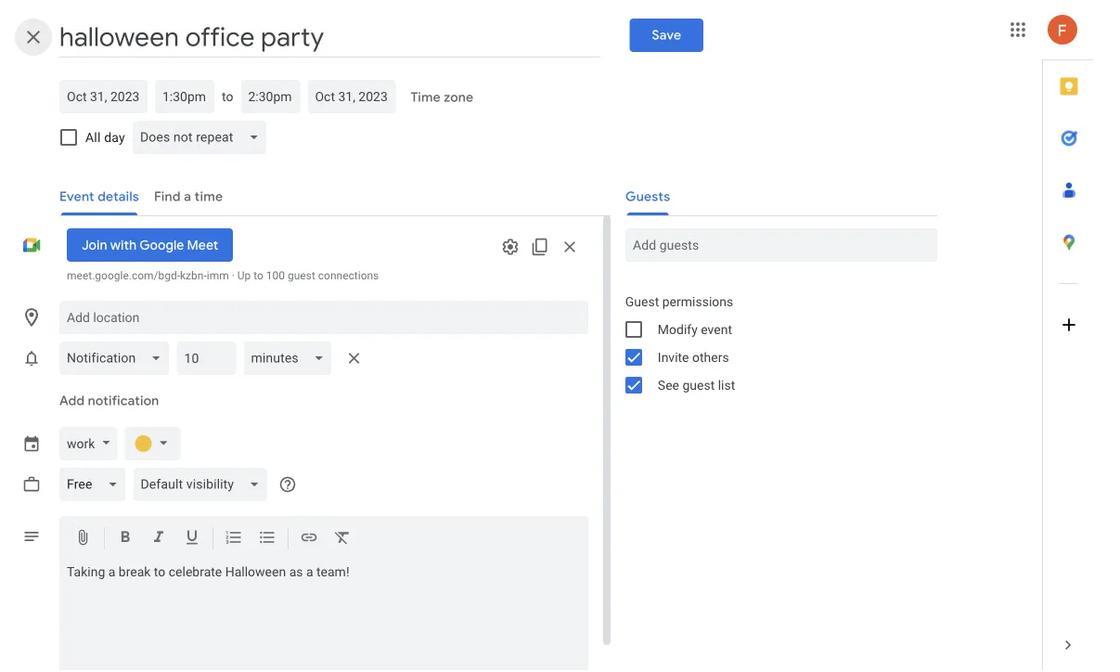 Task type: vqa. For each thing, say whether or not it's contained in the screenshot.
Location 'text field' at the top of page
yes



Task type: locate. For each thing, give the bounding box(es) containing it.
group containing guest permissions
[[611, 288, 938, 399]]

all
[[85, 130, 101, 145]]

Start time text field
[[162, 85, 207, 108]]

modify
[[658, 322, 698, 337]]

permissions
[[663, 294, 734, 309]]

tab list
[[1044, 60, 1095, 619]]

guest
[[288, 269, 316, 282], [683, 377, 715, 393]]

2 horizontal spatial to
[[254, 269, 264, 282]]

remove formatting image
[[333, 528, 352, 550]]

100
[[266, 269, 285, 282]]

0 horizontal spatial a
[[108, 565, 115, 580]]

taking
[[67, 565, 105, 580]]

1 vertical spatial guest
[[683, 377, 715, 393]]

1 horizontal spatial guest
[[683, 377, 715, 393]]

join
[[82, 237, 107, 253]]

numbered list image
[[225, 528, 243, 550]]

add notification
[[59, 393, 159, 409]]

zone
[[444, 89, 474, 106]]

meet
[[187, 237, 218, 253]]

add notification button
[[52, 379, 167, 423]]

guest left the list
[[683, 377, 715, 393]]

team!
[[317, 565, 350, 580]]

None field
[[133, 121, 274, 154], [59, 342, 177, 375], [244, 342, 340, 375], [59, 468, 133, 501], [133, 468, 275, 501], [133, 121, 274, 154], [59, 342, 177, 375], [244, 342, 340, 375], [59, 468, 133, 501], [133, 468, 275, 501]]

work
[[67, 436, 95, 451]]

a left the break
[[108, 565, 115, 580]]

kzbn-
[[180, 269, 207, 282]]

italic image
[[149, 528, 168, 550]]

0 vertical spatial to
[[222, 89, 233, 104]]

meet.google.com/bgd-
[[67, 269, 180, 282]]

to left the end time text field
[[222, 89, 233, 104]]

notification
[[88, 393, 159, 409]]

to right the break
[[154, 565, 166, 580]]

guest right 100
[[288, 269, 316, 282]]

time zone button
[[403, 81, 481, 114]]

1 horizontal spatial to
[[222, 89, 233, 104]]

Description text field
[[59, 565, 589, 671]]

guest inside group
[[683, 377, 715, 393]]

invite
[[658, 350, 689, 365]]

formatting options toolbar
[[59, 516, 589, 561]]

to
[[222, 89, 233, 104], [254, 269, 264, 282], [154, 565, 166, 580]]

underline image
[[183, 528, 201, 550]]

0 vertical spatial guest
[[288, 269, 316, 282]]

as
[[289, 565, 303, 580]]

Minutes in advance for notification number field
[[184, 342, 229, 375]]

to right "up"
[[254, 269, 264, 282]]

group
[[611, 288, 938, 399]]

a right as
[[306, 565, 313, 580]]

celebrate
[[169, 565, 222, 580]]

a
[[108, 565, 115, 580], [306, 565, 313, 580]]

1 horizontal spatial a
[[306, 565, 313, 580]]

halloween
[[225, 565, 286, 580]]

End date text field
[[315, 85, 389, 108]]

see guest list
[[658, 377, 736, 393]]

·
[[232, 269, 235, 282]]

time
[[411, 89, 441, 106]]

1 a from the left
[[108, 565, 115, 580]]

all day
[[85, 130, 125, 145]]

up
[[237, 269, 251, 282]]

Location text field
[[67, 301, 581, 334]]

with
[[110, 237, 137, 253]]

2 vertical spatial to
[[154, 565, 166, 580]]

day
[[104, 130, 125, 145]]

0 horizontal spatial to
[[154, 565, 166, 580]]



Task type: describe. For each thing, give the bounding box(es) containing it.
Guests text field
[[633, 228, 930, 262]]

0 horizontal spatial guest
[[288, 269, 316, 282]]

time zone
[[411, 89, 474, 106]]

others
[[693, 350, 730, 365]]

to inside description text field
[[154, 565, 166, 580]]

Title text field
[[59, 17, 600, 58]]

add
[[59, 393, 85, 409]]

break
[[119, 565, 151, 580]]

bulleted list image
[[258, 528, 277, 550]]

bold image
[[116, 528, 135, 550]]

connections
[[318, 269, 379, 282]]

insert link image
[[300, 528, 318, 550]]

2 a from the left
[[306, 565, 313, 580]]

list
[[718, 377, 736, 393]]

join with google meet link
[[67, 228, 233, 262]]

End time text field
[[248, 85, 293, 108]]

google
[[139, 237, 184, 253]]

guest
[[626, 294, 660, 309]]

taking a break to celebrate halloween as a team!
[[67, 565, 350, 580]]

save
[[652, 27, 682, 44]]

see
[[658, 377, 680, 393]]

meet.google.com/bgd-kzbn-imm · up to 100 guest connections
[[67, 269, 379, 282]]

guest permissions
[[626, 294, 734, 309]]

Start date text field
[[67, 85, 140, 108]]

join with google meet
[[82, 237, 218, 253]]

invite others
[[658, 350, 730, 365]]

modify event
[[658, 322, 733, 337]]

imm
[[207, 269, 229, 282]]

1 vertical spatial to
[[254, 269, 264, 282]]

10 minutes before element
[[59, 338, 369, 379]]

save button
[[630, 19, 704, 52]]

event
[[701, 322, 733, 337]]



